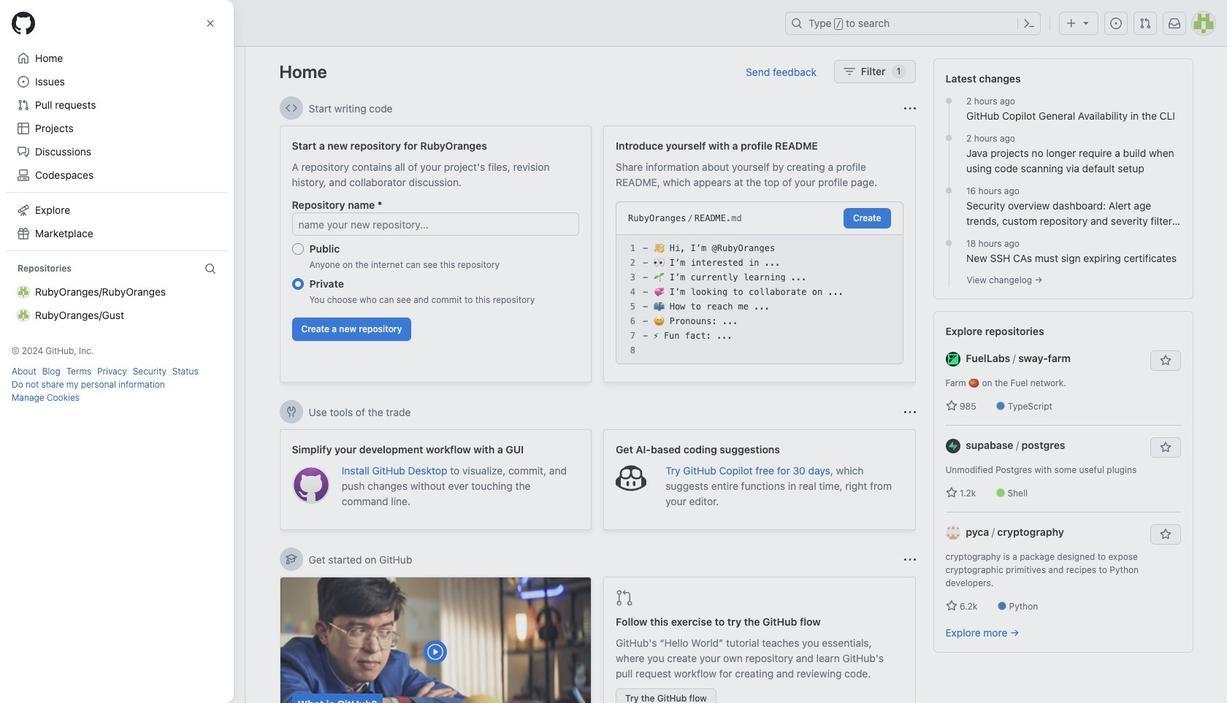 Task type: describe. For each thing, give the bounding box(es) containing it.
notifications image
[[1169, 18, 1180, 29]]

1 dot fill image from the top
[[943, 95, 955, 107]]

command palette image
[[1023, 18, 1035, 29]]

explore element
[[933, 58, 1193, 703]]

issue opened image
[[1110, 18, 1122, 29]]

explore repositories navigation
[[933, 311, 1193, 653]]

3 dot fill image from the top
[[943, 237, 955, 249]]

star image
[[946, 487, 957, 499]]



Task type: vqa. For each thing, say whether or not it's contained in the screenshot.
command palette icon
yes



Task type: locate. For each thing, give the bounding box(es) containing it.
0 vertical spatial dot fill image
[[943, 95, 955, 107]]

1 star image from the top
[[946, 400, 957, 412]]

1 vertical spatial star image
[[946, 600, 957, 612]]

2 vertical spatial dot fill image
[[943, 237, 955, 249]]

dot fill image
[[943, 185, 955, 196]]

1 vertical spatial dot fill image
[[943, 132, 955, 144]]

git pull request image
[[1140, 18, 1151, 29]]

2 star image from the top
[[946, 600, 957, 612]]

0 vertical spatial star image
[[946, 400, 957, 412]]

2 dot fill image from the top
[[943, 132, 955, 144]]

triangle down image
[[1080, 17, 1092, 28]]

plus image
[[1066, 18, 1077, 29]]

dot fill image
[[943, 95, 955, 107], [943, 132, 955, 144], [943, 237, 955, 249]]

star image
[[946, 400, 957, 412], [946, 600, 957, 612]]

account element
[[0, 47, 245, 703]]



